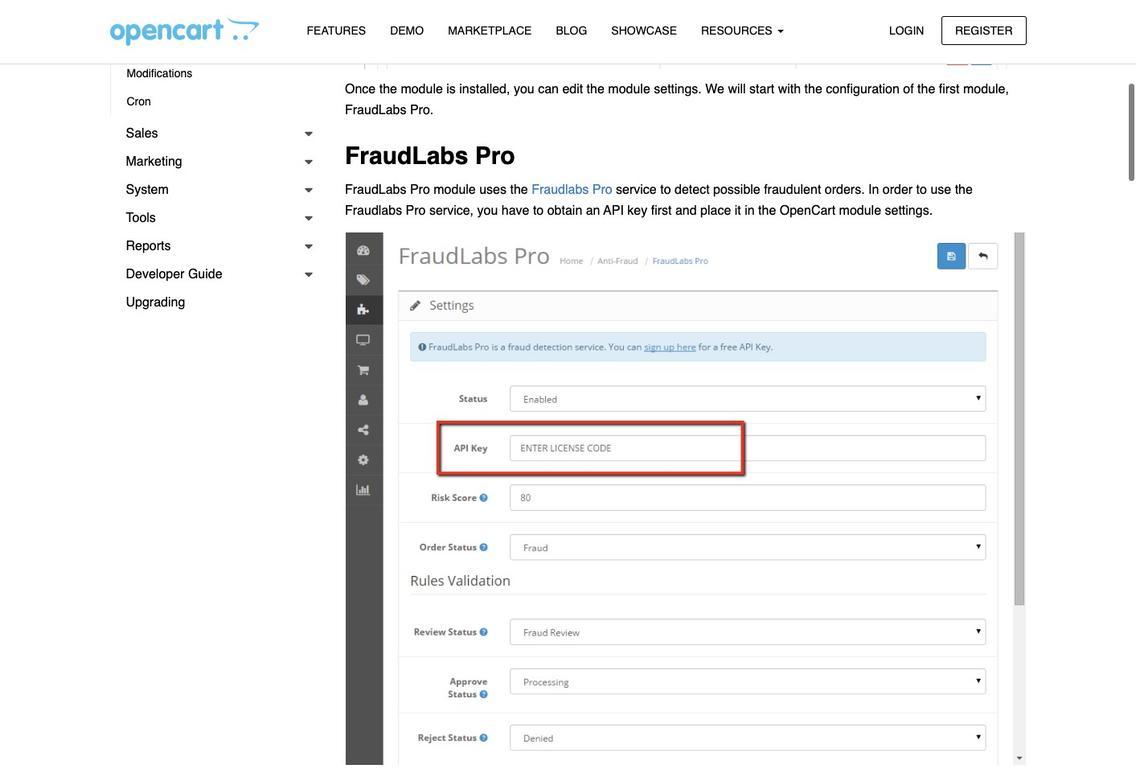 Task type: vqa. For each thing, say whether or not it's contained in the screenshot.
Guide
yes



Task type: describe. For each thing, give the bounding box(es) containing it.
the right edit
[[587, 82, 605, 97]]

first inside service to detect possible fraudulent orders. in order to use the fraudlabs pro service, you have to obtain an api key first and place it in the opencart module settings.
[[651, 203, 672, 218]]

in
[[869, 183, 880, 197]]

an
[[586, 203, 601, 218]]

uses
[[480, 183, 507, 197]]

module right edit
[[608, 82, 651, 97]]

fraudulent
[[764, 183, 822, 197]]

0 vertical spatial fraudlabs
[[532, 183, 589, 197]]

and
[[676, 203, 697, 218]]

modifications link
[[111, 60, 321, 88]]

upgrading link
[[110, 289, 321, 317]]

module inside service to detect possible fraudulent orders. in order to use the fraudlabs pro service, you have to obtain an api key first and place it in the opencart module settings.
[[839, 203, 882, 218]]

with
[[778, 82, 801, 97]]

resources link
[[689, 17, 796, 45]]

guide
[[188, 267, 222, 282]]

showcase
[[612, 24, 677, 37]]

the right "once"
[[379, 82, 397, 97]]

you inside once the module is installed, you can edit the module settings. we will start with the configuration of the first module, fraudlabs pro.
[[514, 82, 535, 97]]

settings. inside once the module is installed, you can edit the module settings. we will start with the configuration of the first module, fraudlabs pro.
[[654, 82, 702, 97]]

can
[[538, 82, 559, 97]]

in
[[745, 203, 755, 218]]

orders.
[[825, 183, 865, 197]]

1 horizontal spatial to
[[661, 183, 671, 197]]

tools
[[126, 211, 156, 225]]

cron
[[127, 95, 151, 108]]

fraudlabs inside service to detect possible fraudulent orders. in order to use the fraudlabs pro service, you have to obtain an api key first and place it in the opencart module settings.
[[345, 203, 402, 218]]

use
[[931, 183, 952, 197]]

developer
[[126, 267, 185, 282]]

opencart
[[780, 203, 836, 218]]

reports
[[126, 239, 171, 253]]

demo link
[[378, 17, 436, 45]]

pro up uses
[[475, 141, 515, 169]]

marketing
[[126, 154, 182, 169]]

will
[[728, 82, 746, 97]]

fraudlabs inside once the module is installed, you can edit the module settings. we will start with the configuration of the first module, fraudlabs pro.
[[345, 103, 407, 117]]

is
[[447, 82, 456, 97]]

developer guide link
[[110, 261, 321, 289]]

0 horizontal spatial to
[[533, 203, 544, 218]]

fraudlabs pro back end image
[[345, 231, 1027, 765]]

once
[[345, 82, 376, 97]]

configuration
[[826, 82, 900, 97]]

edit
[[563, 82, 583, 97]]

have
[[502, 203, 530, 218]]

api
[[604, 203, 624, 218]]

totals
[[167, 35, 196, 47]]

installed,
[[460, 82, 510, 97]]

marketplace
[[448, 24, 532, 37]]

order totals
[[135, 35, 196, 47]]

the right of
[[918, 82, 936, 97]]

demo
[[390, 24, 424, 37]]

pro up an
[[593, 183, 613, 197]]

place
[[701, 203, 731, 218]]

2 horizontal spatial to
[[917, 183, 927, 197]]

module up service,
[[434, 183, 476, 197]]

register link
[[942, 16, 1027, 45]]

reports link
[[110, 232, 321, 261]]

the right with
[[805, 82, 823, 97]]

the right use
[[955, 183, 973, 197]]

fraudlabs for fraudlabs pro module uses the fraudlabs pro
[[345, 183, 407, 197]]

login link
[[876, 16, 938, 45]]

order totals link
[[119, 27, 321, 56]]

detect
[[675, 183, 710, 197]]



Task type: locate. For each thing, give the bounding box(es) containing it.
marketing link
[[110, 148, 321, 176]]

features
[[307, 24, 366, 37]]

1 horizontal spatial you
[[514, 82, 535, 97]]

cron link
[[111, 88, 321, 116]]

pro.
[[410, 103, 434, 117]]

fraudlabs up obtain
[[532, 183, 589, 197]]

resources
[[701, 24, 776, 37]]

settings. down the "order"
[[885, 203, 933, 218]]

pro left service,
[[406, 203, 426, 218]]

features link
[[295, 17, 378, 45]]

start
[[750, 82, 775, 97]]

themes
[[135, 6, 175, 19]]

pro inside service to detect possible fraudulent orders. in order to use the fraudlabs pro service, you have to obtain an api key first and place it in the opencart module settings.
[[406, 203, 426, 218]]

possible
[[714, 183, 761, 197]]

fraudlabs down fraudlabs pro
[[345, 183, 407, 197]]

blog link
[[544, 17, 600, 45]]

the right in at the top right
[[759, 203, 777, 218]]

system link
[[110, 176, 321, 204]]

sales link
[[110, 120, 321, 148]]

1 horizontal spatial first
[[939, 82, 960, 97]]

0 horizontal spatial fraudlabs
[[345, 203, 402, 218]]

1 fraudlabs from the top
[[345, 103, 407, 117]]

you
[[514, 82, 535, 97], [477, 203, 498, 218]]

0 vertical spatial fraudlabs
[[345, 103, 407, 117]]

2 vertical spatial fraudlabs
[[345, 183, 407, 197]]

fraudlabs down pro.
[[345, 141, 468, 169]]

0 horizontal spatial settings.
[[654, 82, 702, 97]]

themes link
[[119, 0, 321, 27]]

you down uses
[[477, 203, 498, 218]]

upgrading
[[126, 295, 185, 310]]

pro down fraudlabs pro
[[410, 183, 430, 197]]

fraudlabs for fraudlabs pro
[[345, 141, 468, 169]]

the
[[379, 82, 397, 97], [587, 82, 605, 97], [805, 82, 823, 97], [918, 82, 936, 97], [510, 183, 528, 197], [955, 183, 973, 197], [759, 203, 777, 218]]

service,
[[430, 203, 474, 218]]

settings.
[[654, 82, 702, 97], [885, 203, 933, 218]]

module down in
[[839, 203, 882, 218]]

1 horizontal spatial fraudlabs
[[532, 183, 589, 197]]

fraudlabs
[[345, 103, 407, 117], [345, 141, 468, 169], [345, 183, 407, 197]]

once the module is installed, you can edit the module settings. we will start with the configuration of the first module, fraudlabs pro.
[[345, 82, 1009, 117]]

fraudlabs
[[532, 183, 589, 197], [345, 203, 402, 218]]

first left module,
[[939, 82, 960, 97]]

to left use
[[917, 183, 927, 197]]

to left detect
[[661, 183, 671, 197]]

showcase link
[[600, 17, 689, 45]]

1 vertical spatial you
[[477, 203, 498, 218]]

0 horizontal spatial you
[[477, 203, 498, 218]]

order
[[135, 35, 164, 47]]

1 vertical spatial first
[[651, 203, 672, 218]]

obtain
[[548, 203, 583, 218]]

0 horizontal spatial first
[[651, 203, 672, 218]]

opencart - open source shopping cart solution image
[[110, 17, 259, 46]]

service to detect possible fraudulent orders. in order to use the fraudlabs pro service, you have to obtain an api key first and place it in the opencart module settings.
[[345, 183, 973, 218]]

1 horizontal spatial settings.
[[885, 203, 933, 218]]

you left 'can'
[[514, 82, 535, 97]]

key
[[628, 203, 648, 218]]

pro
[[475, 141, 515, 169], [410, 183, 430, 197], [593, 183, 613, 197], [406, 203, 426, 218]]

fraudlabs pro module uses the fraudlabs pro
[[345, 183, 616, 197]]

the up have at the left top
[[510, 183, 528, 197]]

you inside service to detect possible fraudulent orders. in order to use the fraudlabs pro service, you have to obtain an api key first and place it in the opencart module settings.
[[477, 203, 498, 218]]

of
[[904, 82, 914, 97]]

marketplace link
[[436, 17, 544, 45]]

system
[[126, 183, 169, 197]]

to
[[661, 183, 671, 197], [917, 183, 927, 197], [533, 203, 544, 218]]

first inside once the module is installed, you can edit the module settings. we will start with the configuration of the first module, fraudlabs pro.
[[939, 82, 960, 97]]

anti-fraud back end image
[[363, 0, 1009, 70]]

login
[[890, 24, 925, 37]]

module
[[401, 82, 443, 97], [608, 82, 651, 97], [434, 183, 476, 197], [839, 203, 882, 218]]

0 vertical spatial you
[[514, 82, 535, 97]]

service
[[616, 183, 657, 197]]

3 fraudlabs from the top
[[345, 183, 407, 197]]

first
[[939, 82, 960, 97], [651, 203, 672, 218]]

it
[[735, 203, 741, 218]]

first right key
[[651, 203, 672, 218]]

0 vertical spatial first
[[939, 82, 960, 97]]

2 fraudlabs from the top
[[345, 141, 468, 169]]

order
[[883, 183, 913, 197]]

settings. inside service to detect possible fraudulent orders. in order to use the fraudlabs pro service, you have to obtain an api key first and place it in the opencart module settings.
[[885, 203, 933, 218]]

1 vertical spatial fraudlabs
[[345, 141, 468, 169]]

developer guide
[[126, 267, 222, 282]]

0 vertical spatial settings.
[[654, 82, 702, 97]]

fraudlabs pro
[[345, 141, 515, 169]]

tools link
[[110, 204, 321, 232]]

sales
[[126, 126, 158, 141]]

module,
[[964, 82, 1009, 97]]

we
[[706, 82, 725, 97]]

fraudlabs pro link
[[532, 183, 616, 197]]

1 vertical spatial settings.
[[885, 203, 933, 218]]

modifications
[[127, 67, 192, 80]]

settings. left the we
[[654, 82, 702, 97]]

fraudlabs left service,
[[345, 203, 402, 218]]

to right have at the left top
[[533, 203, 544, 218]]

register
[[956, 24, 1013, 37]]

blog
[[556, 24, 587, 37]]

fraudlabs down "once"
[[345, 103, 407, 117]]

module up pro.
[[401, 82, 443, 97]]

1 vertical spatial fraudlabs
[[345, 203, 402, 218]]



